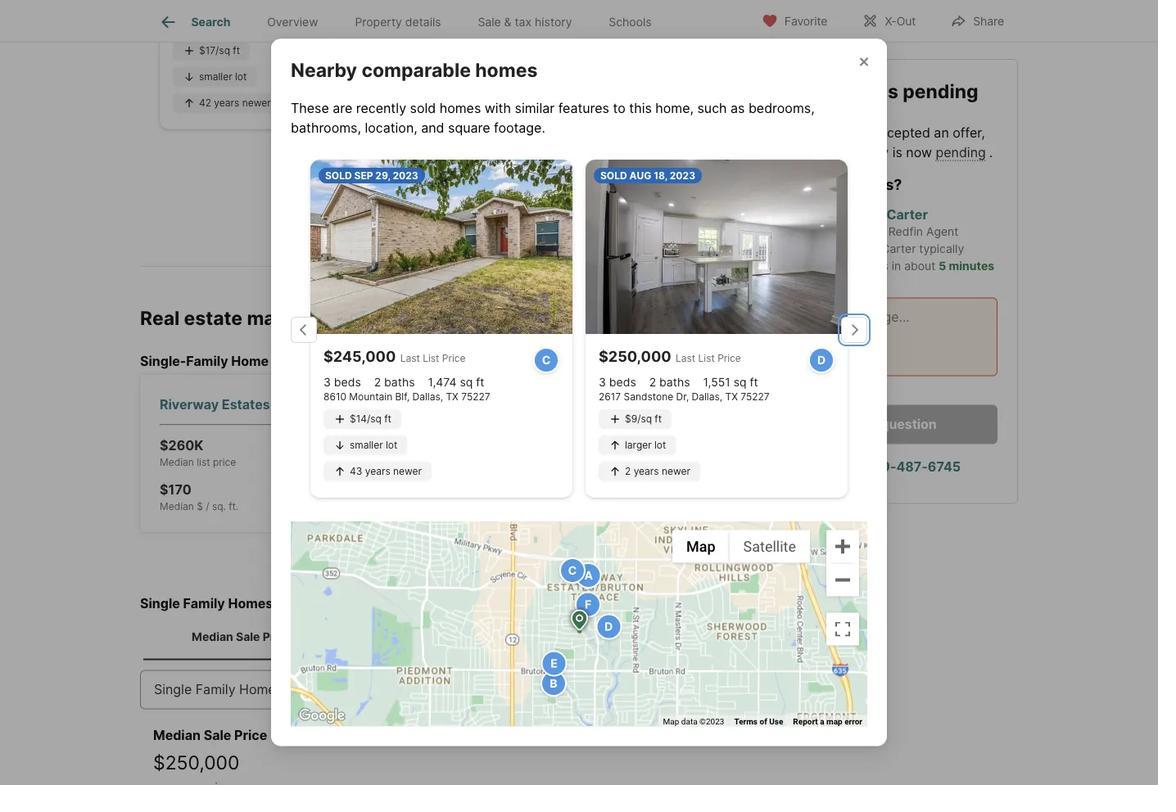 Task type: vqa. For each thing, say whether or not it's contained in the screenshot.
Brew slide 5 dot icon
no



Task type: describe. For each thing, give the bounding box(es) containing it.
share
[[974, 14, 1004, 28]]

photo of 8610 mountain blf, dallas, tx 75227 image
[[310, 159, 573, 334]]

0 horizontal spatial 2 baths
[[223, 7, 264, 21]]

0 horizontal spatial 2617
[[425, 306, 470, 329]]

0 horizontal spatial 3
[[173, 7, 180, 21]]

# for # sold homes
[[438, 501, 444, 513]]

last for $250,000
[[676, 352, 696, 364]]

family for single family homes trends in riverway estates-bruton terrace
[[183, 595, 225, 611]]

3122 dusty oak dr, dallas, tx 75227
[[173, 22, 343, 34]]

image image
[[589, 375, 737, 532]]

0 vertical spatial larger
[[484, 71, 511, 83]]

home,
[[656, 100, 694, 116]]

27
[[484, 97, 496, 109]]

2 years newer
[[625, 465, 691, 477]]

terms
[[734, 717, 758, 727]]

of for terms
[[760, 717, 767, 727]]

$250,000 inside nearby comparable homes dialog
[[599, 347, 672, 365]]

slide 4 dot image
[[448, 550, 453, 554]]

2 vertical spatial homes
[[239, 682, 283, 698]]

the seller has accepted an offer, and this property is now
[[782, 124, 985, 160]]

required field
[[782, 380, 847, 391]]

1 vertical spatial estates-
[[398, 595, 452, 611]]

tami carter typically replies in about
[[853, 242, 964, 273]]

x-
[[885, 14, 897, 28]]

map region
[[108, 348, 947, 767]]

0 horizontal spatial c
[[542, 353, 551, 367]]

ft right 1,474
[[476, 375, 484, 389]]

view comparables on map button
[[328, 161, 549, 200]]

favorite button
[[748, 4, 842, 37]]

is inside the seller has accepted an offer, and this property is now
[[893, 144, 903, 160]]

aug
[[630, 169, 652, 181]]

carter for tami carter typically replies in about
[[882, 242, 916, 256]]

2617 inside nearby comparable homes dialog
[[599, 391, 621, 402]]

carousel group
[[134, 371, 756, 554]]

median inside the $260k median list price
[[160, 457, 194, 468]]

carter for tami carter dallas redfin agent
[[887, 207, 928, 223]]

ft right 1,589
[[326, 7, 334, 21]]

baths for $245,000
[[384, 375, 415, 389]]

2 baths for $250,000
[[649, 375, 690, 389]]

price inside median sale price tab
[[263, 630, 292, 644]]

median days on market
[[571, 630, 699, 644]]

pending .
[[936, 144, 993, 160]]

family inside median sale price (single family homes) $250,000
[[311, 729, 346, 743]]

0 vertical spatial d
[[818, 353, 826, 367]]

2 down $9/sq
[[625, 465, 631, 477]]

this inside the seller has accepted an offer, and this property is now
[[809, 144, 832, 160]]

in for trends
[[321, 595, 333, 611]]

median inside 96.4% median sale-to-list
[[299, 501, 333, 513]]

34 median days on mkt.
[[299, 437, 395, 468]]

favorite
[[785, 14, 828, 28]]

tax
[[515, 15, 532, 29]]

42
[[199, 97, 211, 109]]

dallas, for 8610 mountain blf, dallas, tx 75227
[[413, 391, 443, 402]]

ft up 75217
[[608, 7, 616, 21]]

of for #
[[404, 630, 415, 644]]

median inside median sale price (single family homes) $250,000
[[153, 728, 201, 744]]

0 horizontal spatial dr,
[[249, 22, 262, 34]]

x-out
[[885, 14, 916, 28]]

1,474 sq ft
[[428, 375, 484, 389]]

neighborhood
[[379, 398, 456, 412]]

last list price for $245,000
[[400, 352, 466, 364]]

$170 median $ / sq. ft.
[[160, 482, 239, 513]]

single family homes trends in riverway estates-bruton terrace
[[140, 595, 548, 611]]

469-
[[864, 459, 897, 475]]

5
[[939, 259, 946, 273]]

2 for 1,589 sq ft
[[223, 7, 230, 21]]

0 vertical spatial pending
[[903, 79, 979, 102]]

last for $245,000
[[400, 352, 420, 364]]

this inside "these are recently sold homes with similar features to this home, such as bedrooms, bathrooms, location, and square footage."
[[629, 100, 652, 116]]

price up 1,551 sq ft
[[718, 352, 741, 364]]

family for single-family home sales (last 30 days)
[[186, 353, 228, 369]]

$14/sq
[[350, 413, 382, 425]]

median inside 34 median days on mkt.
[[299, 457, 333, 468]]

these are recently sold homes with similar features to this home, such as bedrooms, bathrooms, location, and square footage.
[[291, 100, 815, 136]]

comparables
[[390, 172, 472, 188]]

tx for 8439 huttig ave, dallas, tx 75217
[[573, 22, 585, 34]]

homes inside "these are recently sold homes with similar features to this home, such as bedrooms, bathrooms, location, and square footage."
[[440, 100, 481, 116]]

slide 3 dot image
[[440, 550, 445, 554]]

beds for 1,474 sq ft
[[334, 375, 361, 389]]

$
[[197, 501, 203, 513]]

sq for 1,474
[[460, 375, 473, 389]]

market
[[661, 630, 699, 644]]

single for single family homes
[[154, 682, 192, 698]]

ft right $17/sq at the top of page
[[233, 45, 240, 57]]

replies
[[853, 259, 889, 273]]

3 beds for $250,000
[[599, 375, 636, 389]]

beds up huttig
[[473, 7, 500, 21]]

sold for $245,000
[[325, 169, 352, 181]]

dallas, for 2617 sandstone dr, dallas, tx 75227
[[692, 391, 723, 402]]

text or call 469-487-6745
[[793, 459, 961, 475]]

real estate market insights for 2617 blanton st
[[140, 306, 569, 329]]

dallas redfin agenttami carter image
[[782, 207, 840, 264]]

3 for $245,000
[[324, 375, 331, 389]]

tx down 1,589 sq ft
[[298, 22, 311, 34]]

newer for 2 years newer
[[662, 465, 691, 477]]

as
[[731, 100, 745, 116]]

single family homes
[[154, 682, 283, 698]]

footage.
[[494, 120, 545, 136]]

mountain
[[349, 391, 393, 402]]

days
[[336, 457, 358, 468]]

homes for sold
[[418, 630, 456, 644]]

nearby comparable homes element
[[291, 39, 557, 82]]

1 vertical spatial terrace
[[499, 595, 548, 611]]

1 vertical spatial bruton
[[452, 595, 496, 611]]

slide 2 dot image
[[432, 550, 437, 554]]

3 for $250,000
[[599, 375, 606, 389]]

469-487-6745 link
[[864, 459, 961, 475]]

75227 for $245,000
[[461, 391, 490, 402]]

field
[[826, 380, 847, 391]]

on inside 34 median days on mkt.
[[361, 457, 372, 468]]

such
[[698, 100, 727, 116]]

$245,000
[[324, 347, 396, 365]]

bath
[[521, 7, 546, 21]]

slide 1 dot image
[[424, 550, 428, 554]]

question
[[881, 416, 937, 432]]

c inside map "region"
[[568, 564, 577, 578]]

real
[[140, 306, 180, 329]]

1 horizontal spatial riverway
[[336, 595, 395, 611]]

ft.
[[229, 501, 239, 513]]

ft right 1,551
[[750, 375, 758, 389]]

median down 'f'
[[571, 630, 611, 644]]

ft right $9/sq
[[655, 413, 662, 425]]

f
[[585, 598, 592, 612]]

redfin
[[889, 225, 923, 239]]

are
[[333, 100, 352, 116]]

huttig
[[485, 22, 514, 34]]

sandstone
[[624, 391, 674, 402]]

tx for 2617 sandstone dr, dallas, tx 75227
[[725, 391, 738, 402]]

(last
[[309, 353, 338, 369]]

42 years newer
[[199, 97, 271, 109]]

ask a question
[[843, 416, 937, 432]]

$14/sq ft
[[350, 413, 391, 425]]

96.4% median sale-to-list
[[299, 482, 387, 513]]

6745
[[928, 459, 961, 475]]

75227 for $250,000
[[741, 391, 770, 402]]

baths for $250,000
[[660, 375, 690, 389]]

blanton
[[474, 306, 545, 329]]

report a map error
[[793, 717, 863, 727]]

price
[[213, 457, 236, 468]]

homes for sold
[[469, 501, 500, 513]]

1 bath
[[513, 7, 546, 21]]

menu bar inside nearby comparable homes dialog
[[673, 531, 810, 563]]

a for report
[[820, 717, 825, 727]]

sold
[[459, 630, 483, 644]]

single for single family homes trends in riverway estates-bruton terrace
[[140, 595, 180, 611]]

property details
[[355, 15, 441, 29]]

0 vertical spatial larger lot
[[484, 71, 525, 83]]

location,
[[365, 120, 418, 136]]

terms of use
[[734, 717, 783, 727]]

sold aug 18, 2023
[[601, 169, 696, 181]]

call
[[840, 459, 861, 475]]

an
[[934, 124, 949, 140]]

single-
[[140, 353, 186, 369]]

34
[[299, 437, 317, 453]]

to-
[[359, 501, 373, 513]]

.
[[989, 144, 993, 160]]

$260k
[[160, 437, 203, 453]]

have
[[782, 175, 819, 193]]

years for 42
[[214, 97, 239, 109]]

0 vertical spatial is
[[883, 79, 899, 102]]

30
[[341, 353, 358, 369]]

tab list containing median sale price
[[140, 613, 737, 661]]

0 horizontal spatial 75227
[[314, 22, 343, 34]]

report
[[793, 717, 818, 727]]

0 horizontal spatial 3 beds
[[173, 7, 210, 21]]

these
[[291, 100, 329, 116]]

about
[[905, 259, 936, 273]]

data
[[681, 717, 698, 727]]

google image
[[295, 706, 349, 727]]

list inside 96.4% median sale-to-list
[[373, 501, 387, 513]]

ft right $14/sq at the bottom
[[384, 413, 391, 425]]

2023 for $245,000
[[393, 169, 418, 181]]

a
[[584, 569, 593, 583]]

e
[[551, 657, 558, 671]]

$9/sq ft
[[625, 413, 662, 425]]

map for map
[[687, 538, 716, 556]]

overview tab
[[249, 2, 337, 42]]

2617 sandstone dr, dallas, tx 75227
[[599, 391, 770, 402]]

sale for median sale price (single family homes) $250,000
[[204, 728, 231, 744]]

43 years newer
[[350, 465, 422, 477]]

family for single family homes
[[196, 682, 236, 698]]

1 vertical spatial pending
[[936, 144, 986, 160]]

list for $250,000
[[698, 352, 715, 364]]

map for map data ©2023
[[663, 717, 679, 727]]

sq for 1,551
[[734, 375, 747, 389]]

market
[[247, 306, 312, 329]]

terrace inside carousel group
[[323, 396, 372, 412]]

the
[[782, 124, 806, 140]]



Task type: locate. For each thing, give the bounding box(es) containing it.
tami inside tami carter dallas redfin agent
[[853, 207, 884, 223]]

1 horizontal spatial $250,000
[[599, 347, 672, 365]]

dallas, down 1,589
[[265, 22, 296, 34]]

this down seller
[[809, 144, 832, 160]]

Write a message... text field
[[796, 307, 984, 366]]

1 vertical spatial tab list
[[140, 613, 737, 661]]

dusty
[[198, 22, 225, 34]]

a for ask
[[871, 416, 878, 432]]

lot up 2 years newer
[[655, 439, 666, 451]]

riverway right trends
[[336, 595, 395, 611]]

ave,
[[517, 22, 536, 34]]

riverway inside carousel group
[[160, 396, 219, 412]]

# up slide 3 dot image
[[438, 501, 444, 513]]

years
[[214, 97, 239, 109], [499, 97, 524, 109], [365, 465, 391, 477], [634, 465, 659, 477]]

tami for tami carter typically replies in about
[[853, 242, 879, 256]]

family down median sale price tab
[[196, 682, 236, 698]]

property details tab
[[337, 2, 460, 42]]

0 horizontal spatial a
[[820, 717, 825, 727]]

family down google image
[[311, 729, 346, 743]]

homes inside tab
[[418, 630, 456, 644]]

dallas, for 8439 huttig ave, dallas, tx 75217
[[539, 22, 570, 34]]

beds up '3122'
[[183, 7, 210, 21]]

median inside $170 median $ / sq. ft.
[[160, 501, 194, 513]]

1 vertical spatial d
[[605, 620, 613, 634]]

map inside nearby comparable homes dialog
[[827, 717, 843, 727]]

lot for $17/sq ft
[[235, 71, 247, 83]]

(single
[[271, 729, 308, 743]]

$250,000 inside median sale price (single family homes) $250,000
[[153, 752, 239, 774]]

1 vertical spatial is
[[893, 144, 903, 160]]

96.4%
[[299, 482, 340, 498]]

and inside the seller has accepted an offer, and this property is now
[[782, 144, 806, 160]]

0 vertical spatial map
[[687, 538, 716, 556]]

2 baths
[[223, 7, 264, 21], [374, 375, 415, 389], [649, 375, 690, 389]]

1 vertical spatial sold
[[447, 501, 467, 513]]

1 vertical spatial smaller lot
[[350, 439, 398, 451]]

3 beds for $245,000
[[324, 375, 361, 389]]

newer up footage.
[[527, 97, 555, 109]]

last list price up 1,551
[[676, 352, 741, 364]]

0 vertical spatial this
[[629, 100, 652, 116]]

2 horizontal spatial 3
[[599, 375, 606, 389]]

a inside dialog
[[820, 717, 825, 727]]

# sold homes
[[438, 501, 500, 513]]

median down single family homes
[[153, 728, 201, 744]]

riverway up $260k
[[160, 396, 219, 412]]

median up single family homes
[[192, 630, 233, 644]]

2 vertical spatial on
[[644, 630, 658, 644]]

sale inside median sale price (single family homes) $250,000
[[204, 728, 231, 744]]

1 horizontal spatial estates-
[[398, 595, 452, 611]]

median down $260k
[[160, 457, 194, 468]]

1 horizontal spatial this
[[809, 144, 832, 160]]

0 horizontal spatial of
[[404, 630, 415, 644]]

sold left sep
[[325, 169, 352, 181]]

8610 mountain blf, dallas, tx 75227
[[324, 391, 490, 402]]

1 vertical spatial $250,000
[[153, 752, 239, 774]]

last list price up 1,474
[[400, 352, 466, 364]]

1 horizontal spatial 3
[[324, 375, 331, 389]]

0 vertical spatial tami
[[853, 207, 884, 223]]

smaller lot inside nearby comparable homes dialog
[[350, 439, 398, 451]]

tab list
[[140, 0, 683, 42], [140, 613, 737, 661]]

dallas
[[853, 225, 885, 239]]

carter inside tami carter dallas redfin agent
[[887, 207, 928, 223]]

0 vertical spatial sale
[[478, 15, 501, 29]]

sq for 1,589
[[310, 7, 323, 21]]

satellite button
[[730, 531, 810, 563]]

dallas, down 1,551
[[692, 391, 723, 402]]

next image
[[841, 317, 868, 343]]

newer right 43
[[393, 465, 422, 477]]

0 vertical spatial single
[[140, 595, 180, 611]]

5 minutes
[[939, 259, 995, 273]]

lot up 27 years newer
[[514, 71, 525, 83]]

# inside carousel group
[[438, 501, 444, 513]]

sale & tax history
[[478, 15, 572, 29]]

newer for 27 years newer
[[527, 97, 555, 109]]

2 baths up 2617 sandstone dr, dallas, tx 75227
[[649, 375, 690, 389]]

1 horizontal spatial 75227
[[461, 391, 490, 402]]

# for # of homes sold
[[393, 630, 401, 644]]

of left use
[[760, 717, 767, 727]]

2 last list price from the left
[[676, 352, 741, 364]]

beds for 1,551 sq ft
[[609, 375, 636, 389]]

dr, right oak
[[249, 22, 262, 34]]

1,589
[[277, 7, 306, 21]]

larger
[[484, 71, 511, 83], [625, 439, 652, 451]]

price inside median sale price (single family homes) $250,000
[[234, 728, 267, 744]]

larger inside nearby comparable homes dialog
[[625, 439, 652, 451]]

1 vertical spatial carter
[[882, 242, 916, 256]]

2
[[223, 7, 230, 21], [374, 375, 381, 389], [649, 375, 656, 389], [625, 465, 631, 477]]

agent
[[927, 225, 959, 239]]

1 horizontal spatial of
[[760, 717, 767, 727]]

1 vertical spatial a
[[820, 717, 825, 727]]

0 vertical spatial c
[[542, 353, 551, 367]]

75227 down 1,589 sq ft
[[314, 22, 343, 34]]

0 horizontal spatial larger lot
[[484, 71, 525, 83]]

carter inside tami carter typically replies in about
[[882, 242, 916, 256]]

2 up mountain
[[374, 375, 381, 389]]

overview
[[267, 15, 318, 29]]

bruton left 8610
[[276, 396, 320, 412]]

0 horizontal spatial smaller lot
[[199, 71, 247, 83]]

2 tami from the top
[[853, 242, 879, 256]]

1 last from the left
[[400, 352, 420, 364]]

this right to
[[629, 100, 652, 116]]

estates- down home
[[222, 396, 276, 412]]

days
[[614, 630, 641, 644]]

0 vertical spatial smaller lot
[[199, 71, 247, 83]]

$17/sq
[[199, 45, 230, 57]]

c left the a
[[568, 564, 577, 578]]

1 horizontal spatial 2023
[[670, 169, 696, 181]]

2 baths up blf,
[[374, 375, 415, 389]]

3 beds up '3122'
[[173, 7, 210, 21]]

smaller down $17/sq at the top of page
[[199, 71, 232, 83]]

tx down 1,551 sq ft
[[725, 391, 738, 402]]

2 tab list from the top
[[140, 613, 737, 661]]

larger lot inside nearby comparable homes dialog
[[625, 439, 666, 451]]

a inside button
[[871, 416, 878, 432]]

estate
[[184, 306, 243, 329]]

2617 right for at the top of page
[[425, 306, 470, 329]]

of inside nearby comparable homes dialog
[[760, 717, 767, 727]]

share button
[[937, 4, 1018, 37]]

tab list containing search
[[140, 0, 683, 42]]

sold
[[325, 169, 352, 181], [601, 169, 627, 181]]

list for $245,000
[[423, 352, 439, 364]]

0 vertical spatial of
[[404, 630, 415, 644]]

0 horizontal spatial larger
[[484, 71, 511, 83]]

sale-
[[336, 501, 359, 513]]

and left square
[[421, 120, 444, 136]]

1 horizontal spatial smaller
[[350, 439, 383, 451]]

estates- inside carousel group
[[222, 396, 276, 412]]

to
[[613, 100, 626, 116]]

single-family home sales (last 30 days)
[[140, 353, 397, 369]]

larger down $9/sq
[[625, 439, 652, 451]]

1 horizontal spatial on
[[475, 172, 491, 188]]

report a map error link
[[793, 717, 863, 727]]

map inside popup button
[[687, 538, 716, 556]]

median down the 34
[[299, 457, 333, 468]]

1 horizontal spatial 2617
[[599, 391, 621, 402]]

and
[[421, 120, 444, 136], [782, 144, 806, 160]]

smaller for 43
[[350, 439, 383, 451]]

sold up "slide 4 dot" icon
[[447, 501, 467, 513]]

2 baths up oak
[[223, 7, 264, 21]]

2023
[[393, 169, 418, 181], [670, 169, 696, 181]]

2 2023 from the left
[[670, 169, 696, 181]]

price
[[442, 352, 466, 364], [718, 352, 741, 364], [263, 630, 292, 644], [234, 728, 267, 744]]

st
[[549, 306, 569, 329]]

square
[[448, 120, 490, 136]]

map left 'error'
[[827, 717, 843, 727]]

d
[[818, 353, 826, 367], [605, 620, 613, 634]]

0 vertical spatial and
[[421, 120, 444, 136]]

0 horizontal spatial estates-
[[222, 396, 276, 412]]

sale inside tab
[[478, 15, 501, 29]]

on for median days on market
[[644, 630, 658, 644]]

0 horizontal spatial terrace
[[323, 396, 372, 412]]

on right comparables
[[475, 172, 491, 188]]

tx
[[298, 22, 311, 34], [573, 22, 585, 34], [446, 391, 459, 402], [725, 391, 738, 402]]

1 vertical spatial of
[[760, 717, 767, 727]]

# inside tab
[[393, 630, 401, 644]]

0 vertical spatial #
[[438, 501, 444, 513]]

ft
[[326, 7, 334, 21], [608, 7, 616, 21], [233, 45, 240, 57], [476, 375, 484, 389], [750, 375, 758, 389], [384, 413, 391, 425], [655, 413, 662, 425]]

history
[[535, 15, 572, 29]]

homes inside "element"
[[475, 58, 538, 81]]

sq up 75217
[[592, 7, 605, 21]]

tami carter link
[[853, 207, 928, 223]]

is down accepted
[[893, 144, 903, 160]]

1 horizontal spatial d
[[818, 353, 826, 367]]

on inside tab
[[644, 630, 658, 644]]

b
[[550, 677, 557, 691]]

tx down 1,432 at top
[[573, 22, 585, 34]]

0 vertical spatial carter
[[887, 207, 928, 223]]

in right trends
[[321, 595, 333, 611]]

1 horizontal spatial smaller lot
[[350, 439, 398, 451]]

1 horizontal spatial 3 beds
[[324, 375, 361, 389]]

terrace up $14/sq at the bottom
[[323, 396, 372, 412]]

on inside button
[[475, 172, 491, 188]]

view
[[355, 172, 387, 188]]

smaller lot for $17/sq
[[199, 71, 247, 83]]

0 horizontal spatial last
[[400, 352, 420, 364]]

list left "price"
[[197, 457, 210, 468]]

on left mkt.
[[361, 457, 372, 468]]

home
[[231, 353, 269, 369]]

tami inside tami carter typically replies in about
[[853, 242, 879, 256]]

43
[[350, 465, 362, 477]]

this
[[782, 79, 822, 102]]

1 horizontal spatial sold
[[447, 501, 467, 513]]

median down 96.4%
[[299, 501, 333, 513]]

0 horizontal spatial riverway
[[160, 396, 219, 412]]

2 up oak
[[223, 7, 230, 21]]

offer,
[[953, 124, 985, 140]]

sale & tax history tab
[[460, 2, 591, 42]]

2 sold from the left
[[601, 169, 627, 181]]

1 vertical spatial single
[[154, 682, 192, 698]]

is right home
[[883, 79, 899, 102]]

c down st
[[542, 353, 551, 367]]

2 for 1,474 sq ft
[[374, 375, 381, 389]]

1 last list price from the left
[[400, 352, 466, 364]]

tami down dallas on the top
[[853, 242, 879, 256]]

1 tami from the top
[[853, 207, 884, 223]]

smaller lot for $14/sq
[[350, 439, 398, 451]]

smaller inside nearby comparable homes dialog
[[350, 439, 383, 451]]

riverway
[[160, 396, 219, 412], [336, 595, 395, 611]]

1 vertical spatial riverway
[[336, 595, 395, 611]]

blf,
[[395, 391, 410, 402]]

smaller for 42
[[199, 71, 232, 83]]

larger lot up 27 at the left of the page
[[484, 71, 525, 83]]

sold inside "these are recently sold homes with similar features to this home, such as bedrooms, bathrooms, location, and square footage."
[[410, 100, 436, 116]]

0 horizontal spatial map
[[494, 172, 522, 188]]

dallas, down 1,432 at top
[[539, 22, 570, 34]]

beds up sandstone
[[609, 375, 636, 389]]

x-out button
[[848, 4, 930, 37]]

1 vertical spatial homes
[[418, 630, 456, 644]]

sale left &
[[478, 15, 501, 29]]

d left days on the bottom
[[605, 620, 613, 634]]

homes inside carousel group
[[469, 501, 500, 513]]

0 horizontal spatial and
[[421, 120, 444, 136]]

sold inside carousel group
[[447, 501, 467, 513]]

dr, inside nearby comparable homes dialog
[[676, 391, 689, 402]]

0 horizontal spatial this
[[629, 100, 652, 116]]

1,432
[[559, 7, 589, 21]]

sale for median sale price
[[236, 630, 260, 644]]

a right ask
[[871, 416, 878, 432]]

smaller up mkt.
[[350, 439, 383, 451]]

sold sep 29, 2023
[[325, 169, 418, 181]]

1 horizontal spatial larger lot
[[625, 439, 666, 451]]

0 horizontal spatial list
[[423, 352, 439, 364]]

last up 2617 sandstone dr, dallas, tx 75227
[[676, 352, 696, 364]]

map
[[494, 172, 522, 188], [827, 717, 843, 727]]

this home is pending
[[782, 79, 979, 102]]

this
[[629, 100, 652, 116], [809, 144, 832, 160]]

map inside button
[[494, 172, 522, 188]]

on for view comparables on map
[[475, 172, 491, 188]]

0 vertical spatial estates-
[[222, 396, 276, 412]]

baths up blf,
[[384, 375, 415, 389]]

bruton up sold
[[452, 595, 496, 611]]

1 horizontal spatial a
[[871, 416, 878, 432]]

larger lot down $9/sq ft
[[625, 439, 666, 451]]

tami for tami carter dallas redfin agent
[[853, 207, 884, 223]]

2617
[[425, 306, 470, 329], [599, 391, 621, 402]]

newer for 42 years newer
[[242, 97, 271, 109]]

dr, right sandstone
[[676, 391, 689, 402]]

map left satellite popup button
[[687, 538, 716, 556]]

sold for $250,000
[[601, 169, 627, 181]]

1 horizontal spatial c
[[568, 564, 577, 578]]

1 horizontal spatial sold
[[601, 169, 627, 181]]

years for 43
[[365, 465, 391, 477]]

1 horizontal spatial list
[[373, 501, 387, 513]]

beds for 1,589 sq ft
[[183, 7, 210, 21]]

tami up dallas on the top
[[853, 207, 884, 223]]

list up 1,474
[[423, 352, 439, 364]]

newer for 43 years newer
[[393, 465, 422, 477]]

bruton inside carousel group
[[276, 396, 320, 412]]

1 horizontal spatial map
[[827, 717, 843, 727]]

1 vertical spatial and
[[782, 144, 806, 160]]

2 horizontal spatial 75227
[[741, 391, 770, 402]]

lot
[[235, 71, 247, 83], [514, 71, 525, 83], [386, 439, 398, 451], [655, 439, 666, 451]]

sold up location,
[[410, 100, 436, 116]]

29,
[[375, 169, 391, 181]]

price left (single
[[234, 728, 267, 744]]

pending down offer,
[[936, 144, 986, 160]]

2 for 1,551 sq ft
[[649, 375, 656, 389]]

years right 27 at the left of the page
[[499, 97, 524, 109]]

schools tab
[[591, 2, 670, 42]]

recently
[[356, 100, 406, 116]]

sep
[[354, 169, 373, 181]]

1 tab list from the top
[[140, 0, 683, 42]]

nearby comparable homes dialog
[[108, 39, 947, 767]]

carter up redfin
[[887, 207, 928, 223]]

1 vertical spatial dr,
[[676, 391, 689, 402]]

2023 for $250,000
[[670, 169, 696, 181]]

map button
[[673, 531, 730, 563]]

1 horizontal spatial map
[[687, 538, 716, 556]]

3 beds up 8610
[[324, 375, 361, 389]]

75227 down 1,551 sq ft
[[741, 391, 770, 402]]

0 horizontal spatial $250,000
[[153, 752, 239, 774]]

0 vertical spatial list
[[197, 457, 210, 468]]

photo of 2617 sandstone dr, dallas, tx 75227 image
[[586, 159, 848, 334]]

homes for trends
[[228, 595, 273, 611]]

homes
[[475, 58, 538, 81], [440, 100, 481, 116], [469, 501, 500, 513]]

0 vertical spatial tab list
[[140, 0, 683, 42]]

satellite
[[744, 538, 796, 556]]

2 horizontal spatial baths
[[660, 375, 690, 389]]

nearby comparable homes
[[291, 58, 538, 81]]

median days on market tab
[[537, 617, 733, 657]]

1 2023 from the left
[[393, 169, 418, 181]]

2 list from the left
[[698, 352, 715, 364]]

median sale price
[[192, 630, 292, 644]]

0 horizontal spatial in
[[321, 595, 333, 611]]

home
[[827, 79, 879, 102]]

sale up single family homes
[[236, 630, 260, 644]]

years right 42 on the top of page
[[214, 97, 239, 109]]

1 vertical spatial sale
[[236, 630, 260, 644]]

property
[[355, 15, 402, 29]]

map left "data"
[[663, 717, 679, 727]]

# of homes sold tab
[[340, 617, 537, 657]]

homes for comparable
[[475, 58, 538, 81]]

$250,000 down single family homes
[[153, 752, 239, 774]]

now
[[906, 144, 932, 160]]

1 vertical spatial c
[[568, 564, 577, 578]]

median sale price tab
[[143, 617, 340, 657]]

1 horizontal spatial last
[[676, 352, 696, 364]]

0 horizontal spatial sold
[[325, 169, 352, 181]]

baths
[[234, 7, 264, 21], [384, 375, 415, 389], [660, 375, 690, 389]]

list right sale- in the left bottom of the page
[[373, 501, 387, 513]]

in left the about at the top right of page
[[892, 259, 901, 273]]

2 last from the left
[[676, 352, 696, 364]]

1 vertical spatial map
[[827, 717, 843, 727]]

2 up sandstone
[[649, 375, 656, 389]]

0 vertical spatial bruton
[[276, 396, 320, 412]]

price down trends
[[263, 630, 292, 644]]

sq for 1,432
[[592, 7, 605, 21]]

18,
[[654, 169, 668, 181]]

sale inside tab
[[236, 630, 260, 644]]

newer down $9/sq ft
[[662, 465, 691, 477]]

homes up the median sale price
[[228, 595, 273, 611]]

in inside tami carter typically replies in about
[[892, 259, 901, 273]]

sold left aug at the top of page
[[601, 169, 627, 181]]

estates-
[[222, 396, 276, 412], [398, 595, 452, 611]]

previous image
[[291, 317, 317, 343]]

out
[[897, 14, 916, 28]]

on right days on the bottom
[[644, 630, 658, 644]]

0 horizontal spatial sale
[[204, 728, 231, 744]]

1 vertical spatial list
[[373, 501, 387, 513]]

smaller lot up mkt.
[[350, 439, 398, 451]]

price up 1,474 sq ft
[[442, 352, 466, 364]]

map down footage.
[[494, 172, 522, 188]]

2 horizontal spatial sale
[[478, 15, 501, 29]]

similar
[[515, 100, 555, 116]]

0 vertical spatial smaller
[[199, 71, 232, 83]]

2023 right 29,
[[393, 169, 418, 181]]

days)
[[361, 353, 397, 369]]

beds
[[183, 7, 210, 21], [473, 7, 500, 21], [334, 375, 361, 389], [609, 375, 636, 389]]

mkt.
[[375, 457, 395, 468]]

nearby
[[291, 58, 357, 81]]

sales
[[272, 353, 306, 369]]

0 horizontal spatial last list price
[[400, 352, 466, 364]]

or
[[823, 459, 836, 475]]

in for replies
[[892, 259, 901, 273]]

years for 2
[[634, 465, 659, 477]]

1 sold from the left
[[325, 169, 352, 181]]

487-
[[897, 459, 928, 475]]

dr,
[[249, 22, 262, 34], [676, 391, 689, 402]]

1 vertical spatial map
[[663, 717, 679, 727]]

larger lot
[[484, 71, 525, 83], [625, 439, 666, 451]]

1 list from the left
[[423, 352, 439, 364]]

2 vertical spatial homes
[[469, 501, 500, 513]]

terrace left 'f'
[[499, 595, 548, 611]]

0 vertical spatial in
[[892, 259, 901, 273]]

0 vertical spatial homes
[[228, 595, 273, 611]]

2 baths for $245,000
[[374, 375, 415, 389]]

1 vertical spatial #
[[393, 630, 401, 644]]

tx for 8610 mountain blf, dallas, tx 75227
[[446, 391, 459, 402]]

menu bar
[[673, 531, 810, 563]]

0 vertical spatial riverway
[[160, 396, 219, 412]]

and inside "these are recently sold homes with similar features to this home, such as bedrooms, bathrooms, location, and square footage."
[[421, 120, 444, 136]]

d inside map "region"
[[605, 620, 613, 634]]

baths up 3122 dusty oak dr, dallas, tx 75227
[[234, 7, 264, 21]]

estates- up the '# of homes sold'
[[398, 595, 452, 611]]

menu bar containing map
[[673, 531, 810, 563]]

lot for $14/sq ft
[[386, 439, 398, 451]]

details
[[405, 15, 441, 29]]

list inside the $260k median list price
[[197, 457, 210, 468]]

8439
[[458, 22, 483, 34]]

accepted
[[872, 124, 931, 140]]

family up the median sale price
[[183, 595, 225, 611]]

dallas, down 1,474
[[413, 391, 443, 402]]

last list price for $250,000
[[676, 352, 741, 364]]

1 horizontal spatial in
[[892, 259, 901, 273]]

lot for $9/sq ft
[[655, 439, 666, 451]]

error
[[845, 717, 863, 727]]

tami
[[853, 207, 884, 223], [853, 242, 879, 256]]

1 vertical spatial smaller
[[350, 439, 383, 451]]

of inside tab
[[404, 630, 415, 644]]

years for 27
[[499, 97, 524, 109]]

0 horizontal spatial d
[[605, 620, 613, 634]]

©2023
[[700, 717, 725, 727]]

0 horizontal spatial baths
[[234, 7, 264, 21]]

1 vertical spatial larger lot
[[625, 439, 666, 451]]



